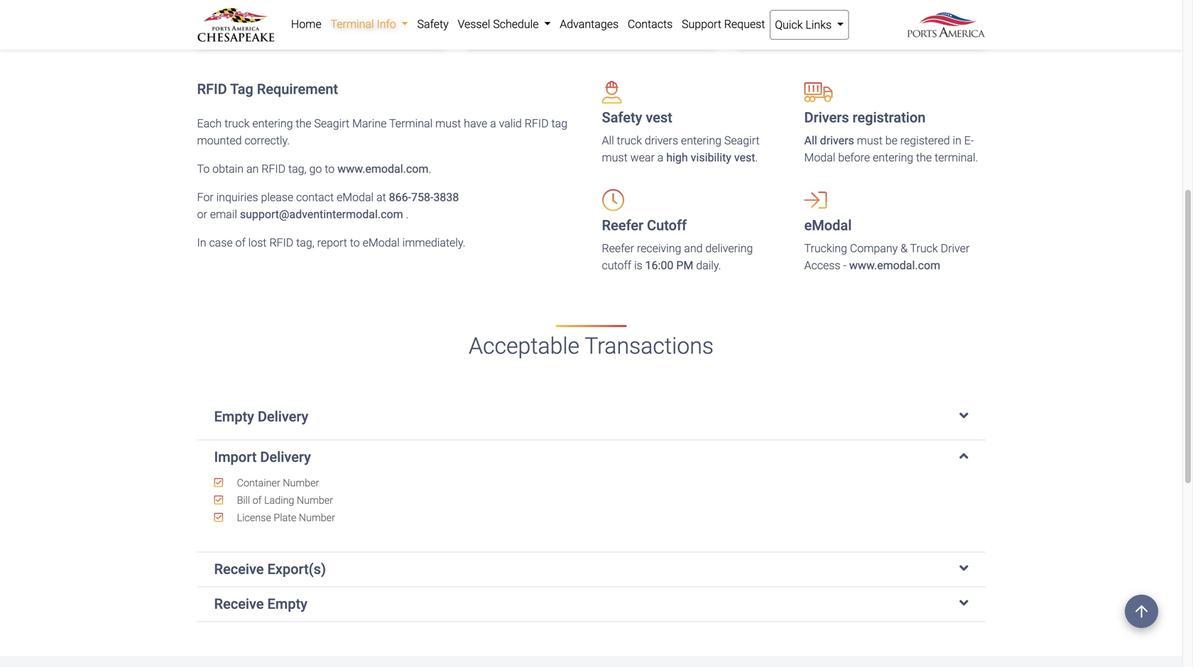 Task type: locate. For each thing, give the bounding box(es) containing it.
2 receive from the top
[[214, 597, 264, 613]]

3838 right 'schedule' on the top left
[[539, 6, 565, 19]]

reefer for reefer cutoff
[[602, 217, 644, 234]]

must inside must be registered in e- modal before entering the terminal.
[[857, 134, 883, 147]]

be
[[886, 134, 898, 147]]

quick links
[[775, 18, 835, 32]]

1 vertical spatial angle down image
[[960, 597, 969, 611]]

empty up import
[[214, 409, 254, 425]]

1 horizontal spatial all
[[805, 134, 818, 147]]

emodal left at
[[337, 191, 374, 204]]

check square image
[[751, 7, 761, 18]]

terminal.
[[935, 151, 979, 164]]

terminal left info
[[331, 17, 374, 31]]

1 vertical spatial the
[[917, 151, 932, 164]]

the inside must be registered in e- modal before entering the terminal.
[[917, 151, 932, 164]]

receive export(s)
[[214, 562, 326, 579]]

1 vertical spatial 866-
[[389, 191, 411, 204]]

lost
[[248, 236, 267, 250]]

flexi-van: www.flexi-van.com
[[767, 6, 914, 19]]

empty down export(s)
[[268, 597, 308, 613]]

1 vertical spatial number
[[297, 495, 333, 507]]

1 all from the left
[[602, 134, 614, 147]]

1 angle down image from the top
[[960, 449, 969, 463]]

1 vertical spatial 758-
[[411, 191, 434, 204]]

angle down image
[[960, 409, 969, 423], [960, 562, 969, 576]]

in
[[953, 134, 962, 147]]

tag
[[230, 81, 253, 98]]

1 horizontal spatial seagirt
[[725, 134, 760, 147]]

0 vertical spatial a
[[490, 117, 496, 130]]

www.emodal.com down &
[[850, 259, 941, 272]]

the down registered at the right of the page
[[917, 151, 932, 164]]

emodal inside for inquiries please contact emodal at 866-758-3838 or email support@adventintermodal.com .
[[337, 191, 374, 204]]

entering down be
[[873, 151, 914, 164]]

driver
[[941, 242, 970, 255]]

0 horizontal spatial all
[[602, 134, 614, 147]]

1 horizontal spatial entering
[[681, 134, 722, 147]]

0 horizontal spatial seagirt
[[314, 117, 350, 130]]

delivery up import delivery
[[258, 409, 309, 425]]

delivery for empty delivery
[[258, 409, 309, 425]]

2 horizontal spatial entering
[[873, 151, 914, 164]]

1 horizontal spatial www.emodal.com
[[850, 259, 941, 272]]

truck up wear
[[617, 134, 642, 147]]

receive down receive export(s)
[[214, 597, 264, 613]]

wear
[[631, 151, 655, 164]]

license plate number
[[235, 512, 335, 524]]

vest right visibility
[[735, 151, 756, 164]]

www.emodal.com link for each truck entering the seagirt marine terminal must have a valid rfid tag mounted correctly.
[[338, 162, 429, 176]]

must left wear
[[602, 151, 628, 164]]

www.emodal.com link
[[338, 162, 429, 176], [850, 259, 941, 272]]

0 horizontal spatial or
[[197, 208, 207, 221]]

entering up visibility
[[681, 134, 722, 147]]

number
[[283, 477, 319, 489], [297, 495, 333, 507], [299, 512, 335, 524]]

license
[[237, 512, 271, 524]]

2 angle down image from the top
[[960, 562, 969, 576]]

www.emodal.com up at
[[338, 162, 429, 176]]

0 vertical spatial terminal
[[331, 17, 374, 31]]

reefer
[[602, 217, 644, 234], [602, 242, 634, 255]]

0 vertical spatial empty
[[214, 409, 254, 425]]

vessel schedule link
[[453, 10, 556, 38]]

1 vertical spatial entering
[[681, 134, 722, 147]]

or 866-758-3838
[[481, 6, 565, 19]]

2 drivers from the left
[[820, 134, 855, 147]]

0 horizontal spatial 866-758-3838 link
[[389, 191, 459, 204]]

reefer receiving and delivering cutoff is
[[602, 242, 753, 272]]

866-
[[495, 6, 517, 19], [389, 191, 411, 204]]

0 vertical spatial 866-758-3838 link
[[495, 6, 565, 19]]

www.emodal.com link up at
[[338, 162, 429, 176]]

pm
[[677, 259, 694, 272]]

reefer inside reefer receiving and delivering cutoff is
[[602, 242, 634, 255]]

. right visibility
[[756, 151, 758, 164]]

1 vertical spatial 866-758-3838 link
[[389, 191, 459, 204]]

number up bill of lading number
[[283, 477, 319, 489]]

truck inside 'each truck entering the seagirt marine terminal must have a valid rfid tag mounted correctly.'
[[225, 117, 250, 130]]

the
[[296, 117, 312, 130], [917, 151, 932, 164]]

import delivery
[[214, 449, 311, 466]]

0 vertical spatial angle down image
[[960, 409, 969, 423]]

go to top image
[[1126, 595, 1159, 629]]

angle down image for export(s)
[[960, 562, 969, 576]]

receiving
[[637, 242, 682, 255]]

receive up receive empty on the bottom left
[[214, 562, 264, 579]]

0 horizontal spatial the
[[296, 117, 312, 130]]

the down requirement
[[296, 117, 312, 130]]

truck
[[225, 117, 250, 130], [617, 134, 642, 147]]

all down safety vest
[[602, 134, 614, 147]]

number right plate
[[299, 512, 335, 524]]

0 vertical spatial emodal
[[337, 191, 374, 204]]

tag
[[552, 117, 568, 130]]

tag, left report
[[296, 236, 315, 250]]

entering
[[253, 117, 293, 130], [681, 134, 722, 147], [873, 151, 914, 164]]

all up modal
[[805, 134, 818, 147]]

0 vertical spatial to
[[325, 162, 335, 176]]

0 horizontal spatial to
[[325, 162, 335, 176]]

3838
[[539, 6, 565, 19], [434, 191, 459, 204]]

container number
[[235, 477, 319, 489]]

1 angle down image from the top
[[960, 409, 969, 423]]

terminal right marine
[[389, 117, 433, 130]]

758- inside for inquiries please contact emodal at 866-758-3838 or email support@adventintermodal.com .
[[411, 191, 434, 204]]

0 horizontal spatial safety
[[417, 17, 449, 31]]

1 vertical spatial truck
[[617, 134, 642, 147]]

must left be
[[857, 134, 883, 147]]

16:00 pm daily.
[[646, 259, 722, 272]]

delivery for import delivery
[[260, 449, 311, 466]]

1 vertical spatial of
[[253, 495, 262, 507]]

1 horizontal spatial truck
[[617, 134, 642, 147]]

0 vertical spatial seagirt
[[314, 117, 350, 130]]

safety for safety vest
[[602, 109, 643, 126]]

of
[[236, 236, 246, 250], [253, 495, 262, 507]]

a left high
[[658, 151, 664, 164]]

seagirt left marine
[[314, 117, 350, 130]]

or down check square icon
[[481, 6, 492, 19]]

rfid right "an"
[[262, 162, 286, 176]]

cutoff
[[602, 259, 632, 272]]

of right bill
[[253, 495, 262, 507]]

vest
[[646, 109, 673, 126], [735, 151, 756, 164]]

1 horizontal spatial the
[[917, 151, 932, 164]]

1 receive from the top
[[214, 562, 264, 579]]

seagirt inside 'each truck entering the seagirt marine terminal must have a valid rfid tag mounted correctly.'
[[314, 117, 350, 130]]

delivery up the container number
[[260, 449, 311, 466]]

0 horizontal spatial must
[[436, 117, 461, 130]]

1 vertical spatial to
[[350, 236, 360, 250]]

2 angle down image from the top
[[960, 597, 969, 611]]

all inside all truck drivers entering seagirt must wear a
[[602, 134, 614, 147]]

. inside for inquiries please contact emodal at 866-758-3838 or email support@adventintermodal.com .
[[406, 208, 409, 221]]

tab list
[[197, 395, 986, 623]]

of left 'lost'
[[236, 236, 246, 250]]

1 horizontal spatial to
[[350, 236, 360, 250]]

0 horizontal spatial drivers
[[645, 134, 679, 147]]

trucking company & truck driver access -
[[805, 242, 970, 272]]

1 vertical spatial 3838
[[434, 191, 459, 204]]

1 vertical spatial delivery
[[260, 449, 311, 466]]

a inside all truck drivers entering seagirt must wear a
[[658, 151, 664, 164]]

0 vertical spatial 866-
[[495, 6, 517, 19]]

seagirt for entering
[[725, 134, 760, 147]]

www.emodal.com link down &
[[850, 259, 941, 272]]

all for all drivers
[[805, 134, 818, 147]]

1 horizontal spatial of
[[253, 495, 262, 507]]

1 horizontal spatial safety
[[602, 109, 643, 126]]

. down 'each truck entering the seagirt marine terminal must have a valid rfid tag mounted correctly.'
[[429, 162, 431, 176]]

0 vertical spatial receive
[[214, 562, 264, 579]]

rfid right 'lost'
[[270, 236, 294, 250]]

delivery
[[258, 409, 309, 425], [260, 449, 311, 466]]

a left 'valid'
[[490, 117, 496, 130]]

truck inside all truck drivers entering seagirt must wear a
[[617, 134, 642, 147]]

-
[[844, 259, 847, 272]]

2 all from the left
[[805, 134, 818, 147]]

1 horizontal spatial 866-
[[495, 6, 517, 19]]

to right go
[[325, 162, 335, 176]]

0 vertical spatial reefer
[[602, 217, 644, 234]]

1 vertical spatial terminal
[[389, 117, 433, 130]]

2 horizontal spatial must
[[857, 134, 883, 147]]

vessel
[[458, 17, 491, 31]]

0 vertical spatial 758-
[[517, 6, 539, 19]]

1 vertical spatial safety
[[602, 109, 643, 126]]

receive empty link
[[214, 597, 969, 613]]

drivers registration
[[805, 109, 926, 126]]

0 vertical spatial angle down image
[[960, 449, 969, 463]]

import
[[214, 449, 257, 466]]

truck for all
[[617, 134, 642, 147]]

info
[[377, 17, 396, 31]]

0 vertical spatial vest
[[646, 109, 673, 126]]

0 horizontal spatial .
[[406, 208, 409, 221]]

angle down image
[[960, 449, 969, 463], [960, 597, 969, 611]]

0 horizontal spatial entering
[[253, 117, 293, 130]]

1 horizontal spatial vest
[[735, 151, 756, 164]]

1 drivers from the left
[[645, 134, 679, 147]]

0 horizontal spatial 866-
[[389, 191, 411, 204]]

16:00
[[646, 259, 674, 272]]

0 vertical spatial safety
[[417, 17, 449, 31]]

1 reefer from the top
[[602, 217, 644, 234]]

and
[[684, 242, 703, 255]]

1 vertical spatial vest
[[735, 151, 756, 164]]

seagirt inside all truck drivers entering seagirt must wear a
[[725, 134, 760, 147]]

2 reefer from the top
[[602, 242, 634, 255]]

1 horizontal spatial must
[[602, 151, 628, 164]]

obtain
[[213, 162, 244, 176]]

0 horizontal spatial www.emodal.com link
[[338, 162, 429, 176]]

registered
[[901, 134, 950, 147]]

0 vertical spatial must
[[436, 117, 461, 130]]

.
[[756, 151, 758, 164], [429, 162, 431, 176], [406, 208, 409, 221]]

safety link
[[413, 10, 453, 38]]

0 vertical spatial or
[[481, 6, 492, 19]]

vest up all truck drivers entering seagirt must wear a
[[646, 109, 673, 126]]

0 vertical spatial 3838
[[539, 6, 565, 19]]

quick links link
[[770, 10, 849, 40]]

terminal
[[331, 17, 374, 31], [389, 117, 433, 130]]

drivers up before
[[820, 134, 855, 147]]

support request
[[682, 17, 766, 31]]

angle down image inside empty delivery link
[[960, 409, 969, 423]]

to right report
[[350, 236, 360, 250]]

trucking
[[805, 242, 848, 255]]

seagirt for the
[[314, 117, 350, 130]]

2 vertical spatial must
[[602, 151, 628, 164]]

2 vertical spatial entering
[[873, 151, 914, 164]]

high visibility vest .
[[667, 151, 758, 164]]

all
[[602, 134, 614, 147], [805, 134, 818, 147]]

to
[[325, 162, 335, 176], [350, 236, 360, 250]]

entering up the correctly.
[[253, 117, 293, 130]]

0 vertical spatial truck
[[225, 117, 250, 130]]

1 horizontal spatial or
[[481, 6, 492, 19]]

truck up mounted
[[225, 117, 250, 130]]

mounted
[[197, 134, 242, 147]]

1 vertical spatial a
[[658, 151, 664, 164]]

or down the for on the top left
[[197, 208, 207, 221]]

0 vertical spatial the
[[296, 117, 312, 130]]

receive
[[214, 562, 264, 579], [214, 597, 264, 613]]

each
[[197, 117, 222, 130]]

drivers up high
[[645, 134, 679, 147]]

1 vertical spatial www.emodal.com
[[850, 259, 941, 272]]

seagirt up high visibility vest .
[[725, 134, 760, 147]]

in
[[197, 236, 206, 250]]

a inside 'each truck entering the seagirt marine terminal must have a valid rfid tag mounted correctly.'
[[490, 117, 496, 130]]

2 vertical spatial emodal
[[363, 236, 400, 250]]

e-
[[965, 134, 975, 147]]

1 vertical spatial must
[[857, 134, 883, 147]]

1 vertical spatial www.emodal.com link
[[850, 259, 941, 272]]

0 horizontal spatial terminal
[[331, 17, 374, 31]]

1 vertical spatial angle down image
[[960, 562, 969, 576]]

entering inside must be registered in e- modal before entering the terminal.
[[873, 151, 914, 164]]

0 horizontal spatial www.emodal.com
[[338, 162, 429, 176]]

0 vertical spatial delivery
[[258, 409, 309, 425]]

safety left 'vessel'
[[417, 17, 449, 31]]

empty
[[214, 409, 254, 425], [268, 597, 308, 613]]

emodal down at
[[363, 236, 400, 250]]

angle down image inside import delivery link
[[960, 449, 969, 463]]

safety up wear
[[602, 109, 643, 126]]

angle down image inside receive export(s) link
[[960, 562, 969, 576]]

rfid left 'tag' on the top left of the page
[[197, 81, 227, 98]]

1 vertical spatial seagirt
[[725, 134, 760, 147]]

1 horizontal spatial a
[[658, 151, 664, 164]]

requirement
[[257, 81, 338, 98]]

1 horizontal spatial www.emodal.com link
[[850, 259, 941, 272]]

www.flexi-
[[819, 6, 871, 19]]

support@adventintermodal.com link
[[240, 208, 406, 221]]

1 horizontal spatial drivers
[[820, 134, 855, 147]]

check square image
[[481, 0, 491, 1]]

number up license plate number at the left
[[297, 495, 333, 507]]

758-
[[517, 6, 539, 19], [411, 191, 434, 204]]

1 horizontal spatial empty
[[268, 597, 308, 613]]

1 vertical spatial reefer
[[602, 242, 634, 255]]

emodal up trucking
[[805, 217, 852, 234]]

0 horizontal spatial 758-
[[411, 191, 434, 204]]

1 horizontal spatial terminal
[[389, 117, 433, 130]]

1 vertical spatial receive
[[214, 597, 264, 613]]

must left have
[[436, 117, 461, 130]]

. up immediately.
[[406, 208, 409, 221]]

rfid left tag
[[525, 117, 549, 130]]

email
[[210, 208, 237, 221]]

receive export(s) link
[[214, 562, 969, 579]]

registration
[[853, 109, 926, 126]]

tag, left go
[[288, 162, 307, 176]]

866-758-3838 link
[[495, 6, 565, 19], [389, 191, 459, 204]]

angle down image inside receive empty link
[[960, 597, 969, 611]]

0 horizontal spatial vest
[[646, 109, 673, 126]]

schedule
[[493, 17, 539, 31]]

the inside 'each truck entering the seagirt marine terminal must have a valid rfid tag mounted correctly.'
[[296, 117, 312, 130]]

0 horizontal spatial truck
[[225, 117, 250, 130]]

support
[[682, 17, 722, 31]]

0 vertical spatial www.emodal.com link
[[338, 162, 429, 176]]

3838 up immediately.
[[434, 191, 459, 204]]

0 horizontal spatial 3838
[[434, 191, 459, 204]]

a
[[490, 117, 496, 130], [658, 151, 664, 164]]



Task type: describe. For each thing, give the bounding box(es) containing it.
at
[[377, 191, 386, 204]]

access
[[805, 259, 841, 272]]

plate
[[274, 512, 297, 524]]

0 horizontal spatial of
[[236, 236, 246, 250]]

flexi-
[[767, 6, 794, 19]]

for
[[197, 191, 214, 204]]

immediately.
[[403, 236, 466, 250]]

import delivery link
[[214, 449, 969, 466]]

all truck drivers entering seagirt must wear a
[[602, 134, 760, 164]]

rfid inside 'each truck entering the seagirt marine terminal must have a valid rfid tag mounted correctly.'
[[525, 117, 549, 130]]

angle down image for delivery
[[960, 409, 969, 423]]

receive empty
[[214, 597, 308, 613]]

drivers inside all truck drivers entering seagirt must wear a
[[645, 134, 679, 147]]

advantages link
[[556, 10, 623, 38]]

terminal info link
[[326, 10, 413, 38]]

tab list containing empty delivery
[[197, 395, 986, 623]]

van:
[[794, 6, 816, 19]]

of inside tab list
[[253, 495, 262, 507]]

acceptable transactions
[[469, 333, 714, 360]]

all for all truck drivers entering seagirt must wear a
[[602, 134, 614, 147]]

truck
[[911, 242, 938, 255]]

&
[[901, 242, 908, 255]]

to obtain an rfid tag, go to www.emodal.com .
[[197, 162, 431, 176]]

correctly.
[[245, 134, 290, 147]]

entering inside 'each truck entering the seagirt marine terminal must have a valid rfid tag mounted correctly.'
[[253, 117, 293, 130]]

0 vertical spatial number
[[283, 477, 319, 489]]

rfid tag requirement
[[197, 81, 338, 98]]

vessel schedule
[[458, 17, 542, 31]]

0 horizontal spatial empty
[[214, 409, 254, 425]]

have
[[464, 117, 488, 130]]

contact
[[296, 191, 334, 204]]

2 horizontal spatial .
[[756, 151, 758, 164]]

van.com
[[871, 6, 914, 19]]

must be registered in e- modal before entering the terminal.
[[805, 134, 979, 164]]

links
[[806, 18, 832, 32]]

terminal inside 'each truck entering the seagirt marine terminal must have a valid rfid tag mounted correctly.'
[[389, 117, 433, 130]]

to
[[197, 162, 210, 176]]

terminal info
[[331, 17, 399, 31]]

advantages
[[560, 17, 619, 31]]

before
[[839, 151, 871, 164]]

entering inside all truck drivers entering seagirt must wear a
[[681, 134, 722, 147]]

support@adventintermodal.com
[[240, 208, 403, 221]]

contacts link
[[623, 10, 678, 38]]

valid
[[499, 117, 522, 130]]

go
[[309, 162, 322, 176]]

each truck entering the seagirt marine terminal must have a valid rfid tag mounted correctly.
[[197, 117, 568, 147]]

1 horizontal spatial 3838
[[539, 6, 565, 19]]

is
[[634, 259, 643, 272]]

delivering
[[706, 242, 753, 255]]

0 vertical spatial tag,
[[288, 162, 307, 176]]

daily.
[[697, 259, 722, 272]]

must inside all truck drivers entering seagirt must wear a
[[602, 151, 628, 164]]

truck for each
[[225, 117, 250, 130]]

0 vertical spatial www.emodal.com
[[338, 162, 429, 176]]

all drivers
[[805, 134, 855, 147]]

cutoff
[[647, 217, 687, 234]]

receive for receive empty
[[214, 597, 264, 613]]

lading
[[264, 495, 294, 507]]

empty delivery
[[214, 409, 309, 425]]

www.emodal.com link for emodal
[[850, 259, 941, 272]]

visibility
[[691, 151, 732, 164]]

3838 inside for inquiries please contact emodal at 866-758-3838 or email support@adventintermodal.com .
[[434, 191, 459, 204]]

case
[[209, 236, 233, 250]]

1 horizontal spatial 866-758-3838 link
[[495, 6, 565, 19]]

transactions
[[585, 333, 714, 360]]

reefer for reefer receiving and delivering cutoff is
[[602, 242, 634, 255]]

contacts
[[628, 17, 673, 31]]

1 vertical spatial empty
[[268, 597, 308, 613]]

company
[[850, 242, 898, 255]]

quick
[[775, 18, 803, 32]]

for inquiries please contact emodal at 866-758-3838 or email support@adventintermodal.com .
[[197, 191, 459, 221]]

or inside for inquiries please contact emodal at 866-758-3838 or email support@adventintermodal.com .
[[197, 208, 207, 221]]

1 vertical spatial tag,
[[296, 236, 315, 250]]

bill
[[237, 495, 250, 507]]

empty delivery link
[[214, 409, 969, 425]]

please
[[261, 191, 294, 204]]

2 vertical spatial number
[[299, 512, 335, 524]]

must inside 'each truck entering the seagirt marine terminal must have a valid rfid tag mounted correctly.'
[[436, 117, 461, 130]]

drivers
[[805, 109, 850, 126]]

inquiries
[[216, 191, 258, 204]]

angle down image for delivery
[[960, 449, 969, 463]]

modal
[[805, 151, 836, 164]]

receive for receive export(s)
[[214, 562, 264, 579]]

container
[[237, 477, 280, 489]]

an
[[247, 162, 259, 176]]

high
[[667, 151, 688, 164]]

home
[[291, 17, 322, 31]]

1 horizontal spatial 758-
[[517, 6, 539, 19]]

request
[[725, 17, 766, 31]]

export(s)
[[268, 562, 326, 579]]

in case of lost rfid tag, report to emodal immediately.
[[197, 236, 466, 250]]

safety for safety
[[417, 17, 449, 31]]

1 horizontal spatial .
[[429, 162, 431, 176]]

marine
[[352, 117, 387, 130]]

www.flexi-van.com link
[[819, 6, 914, 19]]

1 vertical spatial emodal
[[805, 217, 852, 234]]

866- inside for inquiries please contact emodal at 866-758-3838 or email support@adventintermodal.com .
[[389, 191, 411, 204]]

angle down image for empty
[[960, 597, 969, 611]]

safety vest
[[602, 109, 673, 126]]



Task type: vqa. For each thing, say whether or not it's contained in the screenshot.
entering in the all truck drivers entering seagirt must wear a
yes



